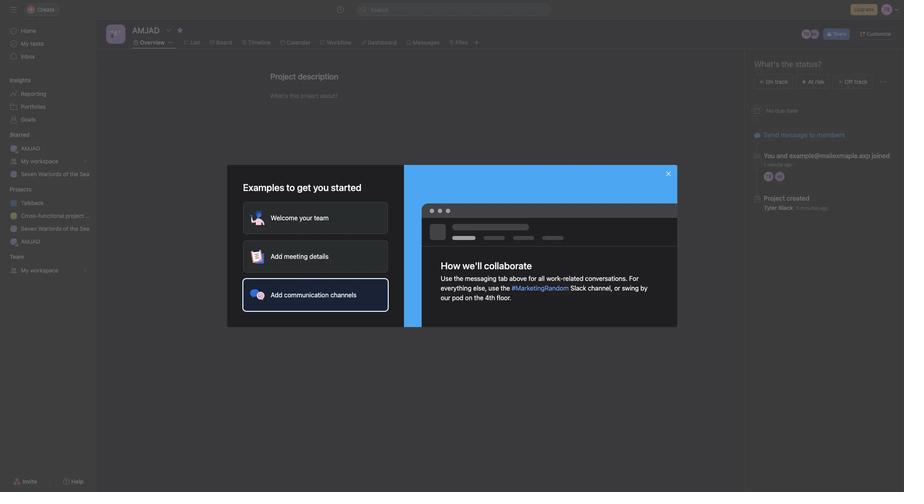 Task type: vqa. For each thing, say whether or not it's contained in the screenshot.
2nd Mark complete checkbox from the top of the page
no



Task type: locate. For each thing, give the bounding box(es) containing it.
functional
[[38, 213, 64, 220]]

workflow link
[[320, 38, 352, 47]]

the up everything in the bottom of the page
[[454, 275, 463, 283]]

1 vertical spatial seven warlords of the sea
[[21, 226, 89, 232]]

global element
[[0, 20, 96, 68]]

seven warlords of the sea link inside starred element
[[5, 168, 92, 181]]

seven
[[21, 171, 37, 178], [21, 226, 37, 232]]

warlords
[[38, 171, 61, 178], [38, 226, 61, 232]]

1 horizontal spatial project
[[388, 257, 406, 264]]

0 vertical spatial seven warlords of the sea link
[[5, 168, 92, 181]]

0 horizontal spatial to
[[286, 182, 295, 193]]

create project brief button
[[388, 270, 452, 285]]

0 vertical spatial my workspace
[[21, 158, 58, 165]]

track
[[775, 78, 788, 85], [854, 78, 868, 85]]

2 horizontal spatial project
[[417, 274, 436, 281]]

inbox link
[[5, 50, 92, 63]]

seven up projects
[[21, 171, 37, 178]]

0 vertical spatial sea
[[80, 171, 89, 178]]

1 vertical spatial your
[[403, 248, 414, 255]]

you and example@mailexmaple.exp joined button
[[764, 152, 890, 160]]

1 vertical spatial to
[[286, 182, 295, 193]]

seven warlords of the sea inside projects element
[[21, 226, 89, 232]]

0 vertical spatial of
[[63, 171, 68, 178]]

seven warlords of the sea down cross-functional project plan
[[21, 226, 89, 232]]

1 horizontal spatial and
[[777, 152, 788, 160]]

use
[[441, 275, 452, 283]]

warlords up talkback link
[[38, 171, 61, 178]]

0 horizontal spatial team
[[314, 215, 329, 222]]

ex down minute
[[777, 174, 783, 180]]

warlords inside starred element
[[38, 171, 61, 178]]

None text field
[[130, 23, 162, 37]]

1 vertical spatial ago
[[820, 205, 829, 211]]

my inside the teams element
[[21, 267, 29, 274]]

amjad link up the teams element
[[5, 236, 92, 248]]

tyler
[[764, 205, 777, 211]]

1 workspace from the top
[[30, 158, 58, 165]]

1 vertical spatial my workspace link
[[5, 265, 92, 277]]

files
[[456, 39, 468, 46]]

1 horizontal spatial team
[[416, 248, 429, 255]]

to right message
[[809, 131, 815, 139]]

my down the team
[[21, 267, 29, 274]]

amjad down starred
[[21, 145, 40, 152]]

1 vertical spatial warlords
[[38, 226, 61, 232]]

seven warlords of the sea link down the functional
[[5, 223, 92, 236]]

1 horizontal spatial to
[[809, 131, 815, 139]]

2 amjad link from the top
[[5, 236, 92, 248]]

else,
[[473, 285, 487, 292]]

0 vertical spatial team
[[314, 215, 329, 222]]

1 vertical spatial add
[[271, 292, 282, 299]]

on track button
[[754, 75, 793, 89]]

3 my from the top
[[21, 267, 29, 274]]

teams element
[[0, 250, 96, 279]]

0 horizontal spatial your
[[299, 215, 312, 222]]

project right create
[[417, 274, 436, 281]]

your
[[299, 215, 312, 222], [403, 248, 414, 255]]

2 seven from the top
[[21, 226, 37, 232]]

team for align
[[416, 248, 429, 255]]

insights
[[10, 77, 31, 84]]

add
[[271, 253, 282, 261], [271, 292, 282, 299]]

my workspace inside starred element
[[21, 158, 58, 165]]

off track button
[[833, 75, 873, 89]]

0 vertical spatial your
[[299, 215, 312, 222]]

my workspace link down the team
[[5, 265, 92, 277]]

tyler black link
[[764, 205, 793, 211]]

with
[[490, 248, 501, 255]]

0 horizontal spatial track
[[775, 78, 788, 85]]

seven down the cross- on the left top of the page
[[21, 226, 37, 232]]

add communication channels
[[271, 292, 357, 299]]

1 vertical spatial team
[[416, 248, 429, 255]]

1 vertical spatial project
[[388, 257, 406, 264]]

my workspace link inside the teams element
[[5, 265, 92, 277]]

my workspace down the team
[[21, 267, 58, 274]]

and down the around
[[421, 257, 431, 264]]

my inside global element
[[21, 40, 29, 47]]

align
[[388, 248, 401, 255]]

board
[[216, 39, 232, 46]]

0 vertical spatial and
[[777, 152, 788, 160]]

1 horizontal spatial ex
[[812, 31, 817, 37]]

amjad link down goals 'link'
[[5, 142, 92, 155]]

1 of from the top
[[63, 171, 68, 178]]

1 horizontal spatial ago
[[820, 205, 829, 211]]

1 sea from the top
[[80, 171, 89, 178]]

0 vertical spatial my
[[21, 40, 29, 47]]

1 my workspace link from the top
[[5, 155, 92, 168]]

amjad
[[21, 145, 40, 152], [21, 238, 40, 245]]

home
[[21, 27, 36, 34]]

list
[[191, 39, 200, 46]]

1 vertical spatial amjad link
[[5, 236, 92, 248]]

2 add from the top
[[271, 292, 282, 299]]

2 sea from the top
[[80, 226, 89, 232]]

1 vertical spatial my workspace
[[21, 267, 58, 274]]

brief inside "button"
[[438, 274, 450, 281]]

my inside starred element
[[21, 158, 29, 165]]

1 seven warlords of the sea from the top
[[21, 171, 89, 178]]

sea inside starred element
[[80, 171, 89, 178]]

1 vertical spatial of
[[63, 226, 68, 232]]

0 vertical spatial my workspace link
[[5, 155, 92, 168]]

1 vertical spatial ex
[[777, 174, 783, 180]]

team for welcome
[[314, 215, 329, 222]]

warlords inside projects element
[[38, 226, 61, 232]]

starred element
[[0, 128, 96, 183]]

projects button
[[0, 186, 32, 194]]

related
[[563, 275, 584, 283]]

my for inbox
[[21, 40, 29, 47]]

amjad link inside starred element
[[5, 142, 92, 155]]

2 of from the top
[[63, 226, 68, 232]]

0 horizontal spatial ago
[[784, 162, 793, 168]]

your right align
[[403, 248, 414, 255]]

0 horizontal spatial a
[[450, 248, 453, 255]]

1 horizontal spatial a
[[503, 248, 506, 255]]

timeline link
[[242, 38, 271, 47]]

1 amjad from the top
[[21, 145, 40, 152]]

seven warlords of the sea link up talkback link
[[5, 168, 92, 181]]

amjad up the team
[[21, 238, 40, 245]]

your for welcome
[[299, 215, 312, 222]]

seven warlords of the sea link for workspace
[[5, 168, 92, 181]]

2 seven warlords of the sea link from the top
[[5, 223, 92, 236]]

seven warlords of the sea link for functional
[[5, 223, 92, 236]]

2 my workspace link from the top
[[5, 265, 92, 277]]

invite
[[23, 479, 37, 486]]

the down cross-functional project plan
[[70, 226, 78, 232]]

0 vertical spatial amjad link
[[5, 142, 92, 155]]

1 vertical spatial sea
[[80, 226, 89, 232]]

add left communication
[[271, 292, 282, 299]]

workspace
[[30, 158, 58, 165], [30, 267, 58, 274]]

insights button
[[0, 76, 31, 84]]

invite button
[[8, 475, 42, 490]]

your right welcome
[[299, 215, 312, 222]]

seven warlords of the sea for workspace
[[21, 171, 89, 178]]

work-
[[547, 275, 563, 283]]

goals
[[21, 116, 36, 123]]

2 amjad from the top
[[21, 238, 40, 245]]

1 my from the top
[[21, 40, 29, 47]]

board link
[[210, 38, 232, 47]]

1 track from the left
[[775, 78, 788, 85]]

channels
[[331, 292, 357, 299]]

1 vertical spatial brief
[[438, 274, 450, 281]]

shared
[[454, 248, 472, 255]]

0 horizontal spatial tb
[[766, 174, 772, 180]]

ago right minutes
[[820, 205, 829, 211]]

2 workspace from the top
[[30, 267, 58, 274]]

project down align
[[388, 257, 406, 264]]

and up minute
[[777, 152, 788, 160]]

and inside the align your team around a shared vision with a project brief and supporting resources.
[[421, 257, 431, 264]]

sea inside projects element
[[80, 226, 89, 232]]

starred button
[[0, 131, 30, 139]]

team down you started
[[314, 215, 329, 222]]

1 horizontal spatial your
[[403, 248, 414, 255]]

the up talkback link
[[70, 171, 78, 178]]

share
[[833, 31, 846, 37]]

add for add meeting details
[[271, 253, 282, 261]]

0 vertical spatial tb
[[803, 31, 810, 37]]

to left get
[[286, 182, 295, 193]]

how
[[441, 261, 460, 272]]

overview link
[[133, 38, 165, 47]]

0 vertical spatial seven
[[21, 171, 37, 178]]

the
[[70, 171, 78, 178], [70, 226, 78, 232], [454, 275, 463, 283], [501, 285, 510, 292], [474, 295, 484, 302]]

welcome
[[271, 215, 298, 222]]

0 vertical spatial to
[[809, 131, 815, 139]]

on track
[[766, 78, 788, 85]]

above
[[509, 275, 527, 283]]

brief inside the align your team around a shared vision with a project brief and supporting resources.
[[408, 257, 420, 264]]

0 vertical spatial seven warlords of the sea
[[21, 171, 89, 178]]

seven warlords of the sea
[[21, 171, 89, 178], [21, 226, 89, 232]]

brief down how
[[438, 274, 450, 281]]

ago right minute
[[784, 162, 793, 168]]

your for align
[[403, 248, 414, 255]]

2 my workspace from the top
[[21, 267, 58, 274]]

0 horizontal spatial project
[[66, 213, 84, 220]]

add for add communication channels
[[271, 292, 282, 299]]

vision
[[474, 248, 489, 255]]

brief up create project brief "button" at the bottom of page
[[408, 257, 420, 264]]

1 my workspace from the top
[[21, 158, 58, 165]]

our
[[441, 295, 450, 302]]

a up supporting
[[450, 248, 453, 255]]

1 seven from the top
[[21, 171, 37, 178]]

use
[[489, 285, 499, 292]]

1 vertical spatial my
[[21, 158, 29, 165]]

2 vertical spatial my
[[21, 267, 29, 274]]

seven warlords of the sea for functional
[[21, 226, 89, 232]]

0 vertical spatial ago
[[784, 162, 793, 168]]

of down cross-functional project plan
[[63, 226, 68, 232]]

warlords down "cross-functional project plan" link in the top of the page
[[38, 226, 61, 232]]

of up talkback link
[[63, 171, 68, 178]]

my workspace link down starred
[[5, 155, 92, 168]]

seven inside projects element
[[21, 226, 37, 232]]

1 warlords from the top
[[38, 171, 61, 178]]

0 vertical spatial add
[[271, 253, 282, 261]]

0 horizontal spatial and
[[421, 257, 431, 264]]

0 horizontal spatial ex
[[777, 174, 783, 180]]

1 vertical spatial workspace
[[30, 267, 58, 274]]

the down the else,
[[474, 295, 484, 302]]

members
[[817, 131, 845, 139]]

project created
[[764, 195, 810, 202]]

0 vertical spatial workspace
[[30, 158, 58, 165]]

hide sidebar image
[[10, 6, 17, 13]]

cross-functional project plan
[[21, 213, 96, 220]]

0 vertical spatial warlords
[[38, 171, 61, 178]]

your inside the align your team around a shared vision with a project brief and supporting resources.
[[403, 248, 414, 255]]

details
[[309, 253, 329, 261]]

track right "off"
[[854, 78, 868, 85]]

my left the tasks
[[21, 40, 29, 47]]

1 vertical spatial seven warlords of the sea link
[[5, 223, 92, 236]]

2 warlords from the top
[[38, 226, 61, 232]]

project left plan
[[66, 213, 84, 220]]

tb left share button
[[803, 31, 810, 37]]

project roles
[[270, 164, 315, 173]]

of inside projects element
[[63, 226, 68, 232]]

seven inside starred element
[[21, 171, 37, 178]]

tb down 1
[[766, 174, 772, 180]]

0 vertical spatial brief
[[408, 257, 420, 264]]

#marketingrandom
[[512, 285, 569, 292]]

seven warlords of the sea up talkback link
[[21, 171, 89, 178]]

seven for cross-
[[21, 226, 37, 232]]

1 horizontal spatial brief
[[438, 274, 450, 281]]

off
[[845, 78, 853, 85]]

share button
[[823, 29, 850, 40]]

track right on
[[775, 78, 788, 85]]

a right 'with'
[[503, 248, 506, 255]]

2 seven warlords of the sea from the top
[[21, 226, 89, 232]]

starred
[[10, 131, 30, 138]]

1 horizontal spatial track
[[854, 78, 868, 85]]

of inside starred element
[[63, 171, 68, 178]]

at
[[808, 78, 814, 85]]

0 vertical spatial amjad
[[21, 145, 40, 152]]

timeline
[[248, 39, 271, 46]]

1 vertical spatial and
[[421, 257, 431, 264]]

ex
[[812, 31, 817, 37], [777, 174, 783, 180]]

1 vertical spatial seven
[[21, 226, 37, 232]]

2 vertical spatial project
[[417, 274, 436, 281]]

1 amjad link from the top
[[5, 142, 92, 155]]

send message to members
[[764, 131, 845, 139]]

2 my from the top
[[21, 158, 29, 165]]

1 add from the top
[[271, 253, 282, 261]]

Project description title text field
[[265, 68, 341, 85]]

seven warlords of the sea link inside projects element
[[5, 223, 92, 236]]

upgrade button
[[851, 4, 878, 15]]

seven warlords of the sea inside starred element
[[21, 171, 89, 178]]

talkback
[[21, 200, 44, 207]]

2 a from the left
[[503, 248, 506, 255]]

team inside the align your team around a shared vision with a project brief and supporting resources.
[[416, 248, 429, 255]]

my down starred
[[21, 158, 29, 165]]

cross-
[[21, 213, 38, 220]]

seven warlords of the sea link
[[5, 168, 92, 181], [5, 223, 92, 236]]

add left meeting
[[271, 253, 282, 261]]

1 seven warlords of the sea link from the top
[[5, 168, 92, 181]]

minute
[[767, 162, 783, 168]]

seven for my
[[21, 171, 37, 178]]

0 horizontal spatial brief
[[408, 257, 420, 264]]

1 vertical spatial amjad
[[21, 238, 40, 245]]

ago
[[784, 162, 793, 168], [820, 205, 829, 211]]

ex left share button
[[812, 31, 817, 37]]

my workspace down starred
[[21, 158, 58, 165]]

team left the around
[[416, 248, 429, 255]]

2 track from the left
[[854, 78, 868, 85]]



Task type: describe. For each thing, give the bounding box(es) containing it.
key resources
[[270, 220, 321, 229]]

black
[[779, 205, 793, 211]]

the inside starred element
[[70, 171, 78, 178]]

pod
[[452, 295, 463, 302]]

close image
[[665, 171, 672, 177]]

my tasks link
[[5, 37, 92, 50]]

workspace inside the teams element
[[30, 267, 58, 274]]

remove from starred image
[[177, 27, 183, 33]]

how we'll collaborate
[[441, 261, 532, 272]]

1 vertical spatial tb
[[766, 174, 772, 180]]

the status?
[[782, 60, 822, 69]]

sea for cross-functional project plan
[[80, 226, 89, 232]]

align your team around a shared vision with a project brief and supporting resources.
[[388, 248, 506, 264]]

amjad inside starred element
[[21, 145, 40, 152]]

what's
[[754, 60, 780, 69]]

on
[[766, 78, 773, 85]]

use the messaging tab above for all work-related conversations. for everything else, use the
[[441, 275, 639, 292]]

board image
[[111, 29, 121, 39]]

1 a from the left
[[450, 248, 453, 255]]

meeting
[[284, 253, 308, 261]]

track for on track
[[775, 78, 788, 85]]

slack
[[571, 285, 586, 292]]

cross-functional project plan link
[[5, 210, 96, 223]]

examples
[[243, 182, 284, 193]]

project inside the align your team around a shared vision with a project brief and supporting resources.
[[388, 257, 406, 264]]

the up floor.
[[501, 285, 510, 292]]

4th
[[485, 295, 495, 302]]

projects element
[[0, 183, 96, 250]]

of for workspace
[[63, 171, 68, 178]]

track for off track
[[854, 78, 868, 85]]

ago inside you and example@mailexmaple.exp joined 1 minute ago
[[784, 162, 793, 168]]

projects
[[10, 186, 32, 193]]

at risk button
[[797, 75, 830, 89]]

of for functional
[[63, 226, 68, 232]]

you and example@mailexmaple.exp joined 1 minute ago
[[764, 152, 890, 168]]

amjad inside projects element
[[21, 238, 40, 245]]

amjad link inside projects element
[[5, 236, 92, 248]]

channel,
[[588, 285, 613, 292]]

calendar
[[287, 39, 311, 46]]

send message to members button
[[764, 131, 845, 139]]

warlords for workspace
[[38, 171, 61, 178]]

for
[[529, 275, 537, 283]]

message
[[781, 131, 808, 139]]

list link
[[184, 38, 200, 47]]

for
[[629, 275, 639, 283]]

5
[[796, 205, 799, 211]]

reporting link
[[5, 88, 92, 101]]

0 vertical spatial ex
[[812, 31, 817, 37]]

add meeting details
[[271, 253, 329, 261]]

my tasks
[[21, 40, 44, 47]]

ago inside 'project created tyler black 5 minutes ago'
[[820, 205, 829, 211]]

you started
[[313, 182, 361, 193]]

overview
[[140, 39, 165, 46]]

calendar link
[[280, 38, 311, 47]]

workflow
[[327, 39, 352, 46]]

1 horizontal spatial tb
[[803, 31, 810, 37]]

inbox
[[21, 53, 35, 60]]

everything
[[441, 285, 472, 292]]

create
[[398, 274, 416, 281]]

portfolios link
[[5, 101, 92, 113]]

create project brief
[[398, 274, 450, 281]]

insights element
[[0, 73, 96, 128]]

we'll collaborate
[[463, 261, 532, 272]]

conversations.
[[585, 275, 628, 283]]

around
[[430, 248, 448, 255]]

reporting
[[21, 90, 46, 97]]

on
[[465, 295, 472, 302]]

by
[[641, 285, 648, 292]]

you
[[764, 152, 775, 160]]

and inside you and example@mailexmaple.exp joined 1 minute ago
[[777, 152, 788, 160]]

examples to get you started
[[243, 182, 361, 193]]

example text for how we'll collaborate section image
[[422, 204, 677, 328]]

get
[[297, 182, 311, 193]]

joined
[[872, 152, 890, 160]]

slack channel, or swing by our pod on the 4th floor.
[[441, 285, 648, 302]]

welcome your team
[[271, 215, 329, 222]]

dashboard
[[368, 39, 397, 46]]

project inside "button"
[[417, 274, 436, 281]]

at risk
[[808, 78, 825, 85]]

minutes
[[801, 205, 819, 211]]

0 vertical spatial project
[[66, 213, 84, 220]]

risk
[[815, 78, 825, 85]]

my for seven warlords of the sea
[[21, 158, 29, 165]]

dashboard link
[[361, 38, 397, 47]]

talkback link
[[5, 197, 92, 210]]

all
[[538, 275, 545, 283]]

send
[[764, 131, 779, 139]]

or
[[614, 285, 620, 292]]

swing
[[622, 285, 639, 292]]

my workspace link inside starred element
[[5, 155, 92, 168]]

what's the status?
[[754, 60, 822, 69]]

warlords for functional
[[38, 226, 61, 232]]

portfolios
[[21, 103, 46, 110]]

files link
[[449, 38, 468, 47]]

upgrade
[[854, 6, 874, 12]]

team
[[10, 254, 24, 261]]

sea for my workspace
[[80, 171, 89, 178]]

communication
[[284, 292, 329, 299]]

the inside slack channel, or swing by our pod on the 4th floor.
[[474, 295, 484, 302]]

team button
[[0, 253, 24, 261]]

tab
[[498, 275, 508, 283]]

plan
[[85, 213, 96, 220]]

the inside projects element
[[70, 226, 78, 232]]

project created tyler black 5 minutes ago
[[764, 195, 829, 211]]

off track
[[845, 78, 868, 85]]

home link
[[5, 25, 92, 37]]

my workspace inside the teams element
[[21, 267, 58, 274]]

workspace inside starred element
[[30, 158, 58, 165]]

messaging
[[465, 275, 497, 283]]



